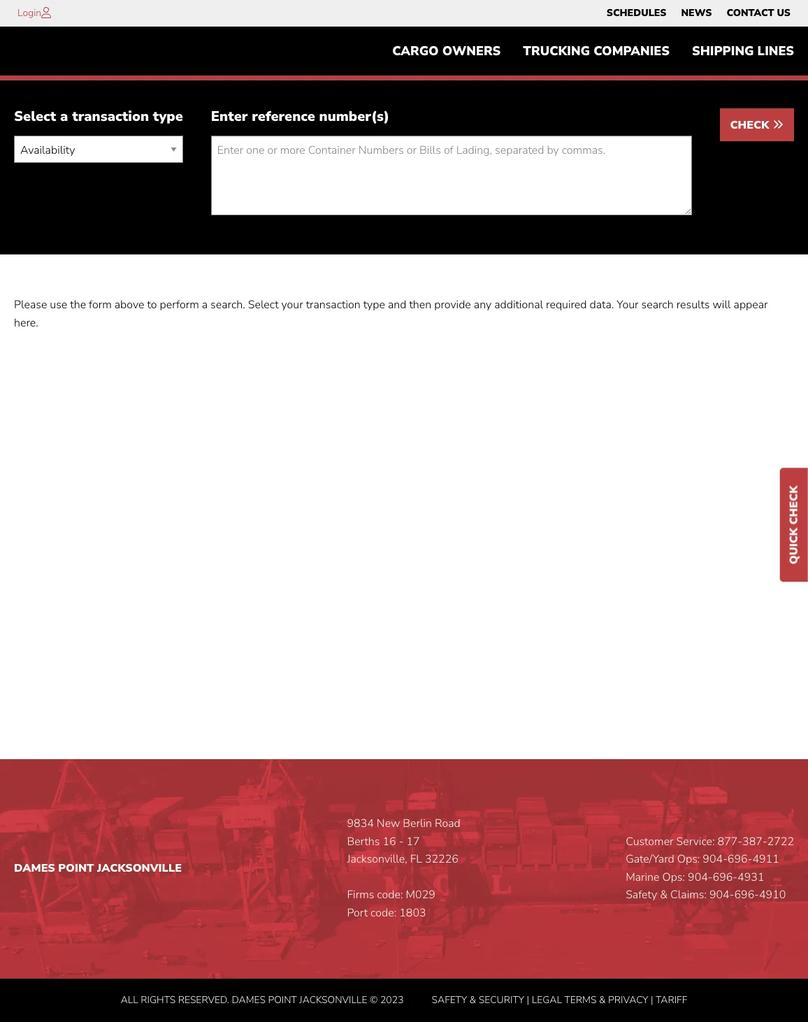 Task type: locate. For each thing, give the bounding box(es) containing it.
1 vertical spatial safety
[[432, 993, 467, 1007]]

0 vertical spatial ops:
[[677, 852, 700, 867]]

& left claims:
[[660, 888, 668, 903]]

904- up claims:
[[688, 870, 713, 885]]

trucking
[[523, 43, 590, 60]]

1 horizontal spatial a
[[202, 297, 208, 313]]

menu bar down schedules link
[[381, 37, 805, 65]]

data.
[[590, 297, 614, 313]]

service:
[[677, 834, 715, 849]]

0 horizontal spatial type
[[153, 107, 183, 126]]

select
[[14, 107, 56, 126], [248, 297, 279, 313]]

0 vertical spatial point
[[58, 861, 94, 876]]

any
[[474, 297, 492, 313]]

contact
[[727, 6, 774, 20]]

form
[[89, 297, 112, 313]]

search
[[642, 297, 674, 313]]

&
[[660, 888, 668, 903], [470, 993, 476, 1007], [599, 993, 606, 1007]]

0 vertical spatial check
[[730, 118, 773, 133]]

& right terms
[[599, 993, 606, 1007]]

0 horizontal spatial select
[[14, 107, 56, 126]]

0 vertical spatial menu bar
[[599, 3, 798, 23]]

schedules link
[[607, 3, 667, 23]]

9834
[[347, 816, 374, 831]]

to
[[147, 297, 157, 313]]

1 horizontal spatial |
[[651, 993, 653, 1007]]

1 horizontal spatial select
[[248, 297, 279, 313]]

menu bar
[[599, 3, 798, 23], [381, 37, 805, 65]]

code: right port
[[371, 905, 397, 921]]

lines
[[758, 43, 794, 60]]

0 horizontal spatial |
[[527, 993, 529, 1007]]

safety left security
[[432, 993, 467, 1007]]

2 | from the left
[[651, 993, 653, 1007]]

| left legal on the right bottom
[[527, 993, 529, 1007]]

1 vertical spatial select
[[248, 297, 279, 313]]

0 horizontal spatial safety
[[432, 993, 467, 1007]]

|
[[527, 993, 529, 1007], [651, 993, 653, 1007]]

road
[[435, 816, 461, 831]]

1 vertical spatial transaction
[[306, 297, 361, 313]]

2023
[[380, 993, 404, 1007]]

0 vertical spatial type
[[153, 107, 183, 126]]

dames
[[14, 861, 55, 876], [232, 993, 266, 1007]]

a inside please use the form above to perform a search. select your transaction type and then provide any additional required data. your search results will appear here.
[[202, 297, 208, 313]]

ops: up claims:
[[663, 870, 685, 885]]

search.
[[211, 297, 245, 313]]

all
[[121, 993, 138, 1007]]

safety
[[626, 888, 657, 903], [432, 993, 467, 1007]]

cargo
[[392, 43, 439, 60]]

footer
[[0, 759, 808, 1022]]

0 vertical spatial 696-
[[728, 852, 753, 867]]

port
[[347, 905, 368, 921]]

footer containing 9834 new berlin road
[[0, 759, 808, 1022]]

transaction
[[72, 107, 149, 126], [306, 297, 361, 313]]

1 vertical spatial code:
[[371, 905, 397, 921]]

customer
[[626, 834, 674, 849]]

& inside customer service: 877-387-2722 gate/yard ops: 904-696-4911 marine ops: 904-696-4931 safety & claims: 904-696-4910
[[660, 888, 668, 903]]

0 vertical spatial safety
[[626, 888, 657, 903]]

m029
[[406, 888, 436, 903]]

2 vertical spatial 904-
[[710, 888, 734, 903]]

1 horizontal spatial type
[[363, 297, 385, 313]]

type left and
[[363, 297, 385, 313]]

type inside please use the form above to perform a search. select your transaction type and then provide any additional required data. your search results will appear here.
[[363, 297, 385, 313]]

select inside please use the form above to perform a search. select your transaction type and then provide any additional required data. your search results will appear here.
[[248, 297, 279, 313]]

type left enter
[[153, 107, 183, 126]]

point
[[58, 861, 94, 876], [268, 993, 297, 1007]]

0 vertical spatial code:
[[377, 888, 403, 903]]

news
[[681, 6, 712, 20]]

reference
[[252, 107, 315, 126]]

privacy
[[608, 993, 648, 1007]]

safety & security | legal terms & privacy | tariff
[[432, 993, 688, 1007]]

0 vertical spatial select
[[14, 107, 56, 126]]

rights
[[141, 993, 176, 1007]]

jacksonville
[[97, 861, 182, 876], [299, 993, 367, 1007]]

berths
[[347, 834, 380, 849]]

2722
[[767, 834, 794, 849]]

trucking companies link
[[512, 37, 681, 65]]

1 vertical spatial jacksonville
[[299, 993, 367, 1007]]

0 vertical spatial jacksonville
[[97, 861, 182, 876]]

4911
[[753, 852, 779, 867]]

16
[[383, 834, 396, 849]]

0 horizontal spatial transaction
[[72, 107, 149, 126]]

2 horizontal spatial &
[[660, 888, 668, 903]]

code: up 1803 at the bottom of the page
[[377, 888, 403, 903]]

menu bar up shipping
[[599, 3, 798, 23]]

number(s)
[[319, 107, 390, 126]]

4910
[[759, 888, 786, 903]]

1 vertical spatial a
[[202, 297, 208, 313]]

1 | from the left
[[527, 993, 529, 1007]]

1 horizontal spatial transaction
[[306, 297, 361, 313]]

ops: down service:
[[677, 852, 700, 867]]

menu bar containing cargo owners
[[381, 37, 805, 65]]

32226
[[425, 852, 459, 867]]

1 vertical spatial type
[[363, 297, 385, 313]]

0 horizontal spatial dames
[[14, 861, 55, 876]]

1 horizontal spatial point
[[268, 993, 297, 1007]]

1 vertical spatial 904-
[[688, 870, 713, 885]]

| left tariff link
[[651, 993, 653, 1007]]

0 vertical spatial transaction
[[72, 107, 149, 126]]

696-
[[728, 852, 753, 867], [713, 870, 738, 885], [734, 888, 759, 903]]

0 horizontal spatial a
[[60, 107, 68, 126]]

angle double right image
[[773, 119, 784, 130]]

& left security
[[470, 993, 476, 1007]]

select a transaction type
[[14, 107, 183, 126]]

ops:
[[677, 852, 700, 867], [663, 870, 685, 885]]

owners
[[442, 43, 501, 60]]

tariff link
[[656, 993, 688, 1007]]

1 vertical spatial check
[[787, 486, 802, 525]]

cargo owners
[[392, 43, 501, 60]]

904- right claims:
[[710, 888, 734, 903]]

1 horizontal spatial check
[[787, 486, 802, 525]]

1 vertical spatial menu bar
[[381, 37, 805, 65]]

code:
[[377, 888, 403, 903], [371, 905, 397, 921]]

login
[[17, 6, 41, 20]]

security
[[479, 993, 524, 1007]]

claims:
[[671, 888, 707, 903]]

us
[[777, 6, 791, 20]]

a
[[60, 107, 68, 126], [202, 297, 208, 313]]

use
[[50, 297, 67, 313]]

enter reference number(s)
[[211, 107, 390, 126]]

safety down marine
[[626, 888, 657, 903]]

-
[[399, 834, 404, 849]]

safety & security link
[[432, 993, 524, 1007]]

shipping lines link
[[681, 37, 805, 65]]

904-
[[703, 852, 728, 867], [688, 870, 713, 885], [710, 888, 734, 903]]

1 horizontal spatial dames
[[232, 993, 266, 1007]]

berlin
[[403, 816, 432, 831]]

1 horizontal spatial safety
[[626, 888, 657, 903]]

904- down 877-
[[703, 852, 728, 867]]

companies
[[594, 43, 670, 60]]

1 horizontal spatial jacksonville
[[299, 993, 367, 1007]]

0 horizontal spatial check
[[730, 118, 773, 133]]

1 vertical spatial point
[[268, 993, 297, 1007]]



Task type: describe. For each thing, give the bounding box(es) containing it.
0 vertical spatial dames
[[14, 861, 55, 876]]

gate/yard
[[626, 852, 675, 867]]

quick check
[[787, 486, 802, 564]]

the
[[70, 297, 86, 313]]

legal terms & privacy link
[[532, 993, 648, 1007]]

marine
[[626, 870, 660, 885]]

your
[[617, 297, 639, 313]]

1803
[[399, 905, 426, 921]]

please use the form above to perform a search. select your transaction type and then provide any additional required data. your search results will appear here.
[[14, 297, 768, 331]]

additional
[[494, 297, 543, 313]]

tariff
[[656, 993, 688, 1007]]

cargo owners link
[[381, 37, 512, 65]]

9834 new berlin road berths 16 - 17 jacksonville, fl 32226
[[347, 816, 461, 867]]

and
[[388, 297, 407, 313]]

1 horizontal spatial &
[[599, 993, 606, 1007]]

login link
[[17, 6, 41, 20]]

shipping lines
[[692, 43, 794, 60]]

1 vertical spatial dames
[[232, 993, 266, 1007]]

0 vertical spatial 904-
[[703, 852, 728, 867]]

387-
[[743, 834, 767, 849]]

above
[[114, 297, 144, 313]]

perform
[[160, 297, 199, 313]]

new
[[377, 816, 400, 831]]

0 horizontal spatial jacksonville
[[97, 861, 182, 876]]

quick check link
[[780, 468, 808, 582]]

0 vertical spatial a
[[60, 107, 68, 126]]

2 vertical spatial 696-
[[734, 888, 759, 903]]

0 horizontal spatial &
[[470, 993, 476, 1007]]

required
[[546, 297, 587, 313]]

all rights reserved. dames point jacksonville © 2023
[[121, 993, 404, 1007]]

will
[[713, 297, 731, 313]]

firms
[[347, 888, 374, 903]]

schedules
[[607, 6, 667, 20]]

results
[[677, 297, 710, 313]]

17
[[407, 834, 420, 849]]

please
[[14, 297, 47, 313]]

customer service: 877-387-2722 gate/yard ops: 904-696-4911 marine ops: 904-696-4931 safety & claims: 904-696-4910
[[626, 834, 794, 903]]

contact us link
[[727, 3, 791, 23]]

reserved.
[[178, 993, 229, 1007]]

4931
[[738, 870, 765, 885]]

user image
[[41, 7, 51, 18]]

0 horizontal spatial point
[[58, 861, 94, 876]]

safety inside customer service: 877-387-2722 gate/yard ops: 904-696-4911 marine ops: 904-696-4931 safety & claims: 904-696-4910
[[626, 888, 657, 903]]

jacksonville,
[[347, 852, 407, 867]]

terms
[[565, 993, 597, 1007]]

contact us
[[727, 6, 791, 20]]

fl
[[410, 852, 422, 867]]

your
[[281, 297, 303, 313]]

provide
[[434, 297, 471, 313]]

check inside button
[[730, 118, 773, 133]]

firms code:  m029 port code:  1803
[[347, 888, 436, 921]]

menu bar containing schedules
[[599, 3, 798, 23]]

Enter reference number(s) text field
[[211, 136, 692, 216]]

dames point jacksonville
[[14, 861, 182, 876]]

©
[[370, 993, 378, 1007]]

1 vertical spatial ops:
[[663, 870, 685, 885]]

trucking companies
[[523, 43, 670, 60]]

here.
[[14, 315, 38, 331]]

877-
[[718, 834, 743, 849]]

1 vertical spatial 696-
[[713, 870, 738, 885]]

shipping
[[692, 43, 754, 60]]

appear
[[734, 297, 768, 313]]

transaction inside please use the form above to perform a search. select your transaction type and then provide any additional required data. your search results will appear here.
[[306, 297, 361, 313]]

news link
[[681, 3, 712, 23]]

legal
[[532, 993, 562, 1007]]

enter
[[211, 107, 248, 126]]

then
[[409, 297, 432, 313]]

quick
[[787, 528, 802, 564]]

check button
[[720, 109, 794, 142]]



